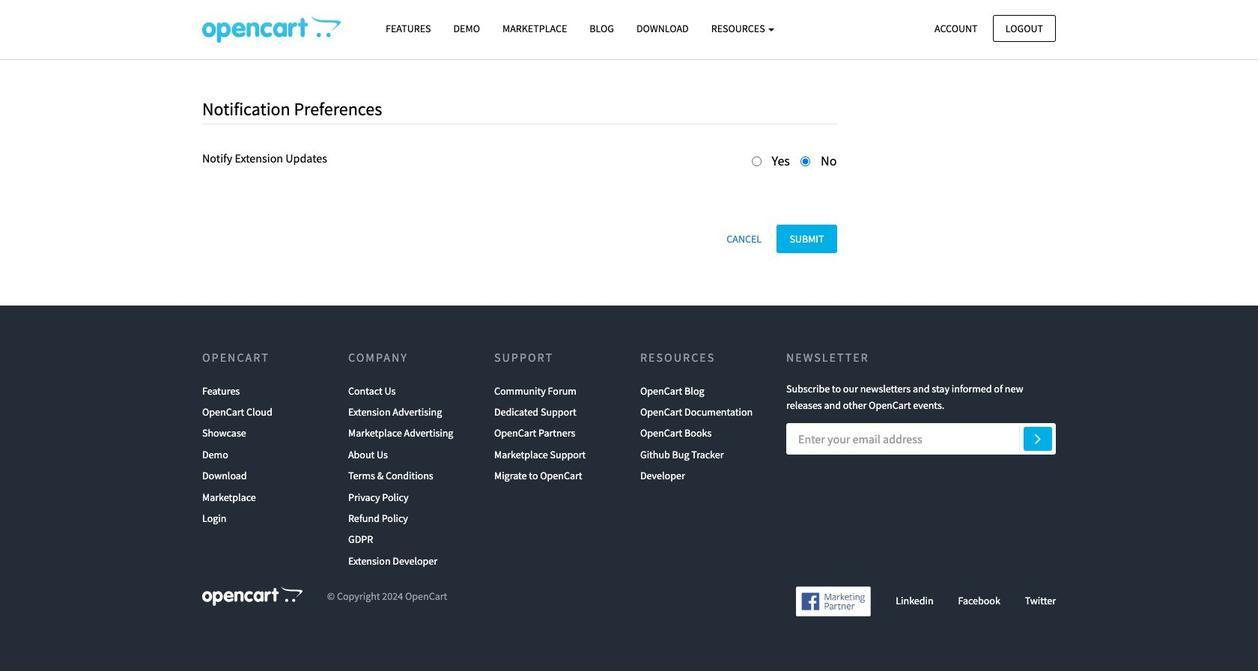 Task type: vqa. For each thing, say whether or not it's contained in the screenshot.
rightmost (com
no



Task type: describe. For each thing, give the bounding box(es) containing it.
facebook marketing partner image
[[797, 587, 872, 617]]

angle right image
[[1035, 429, 1042, 447]]

opencart image
[[202, 587, 303, 606]]



Task type: locate. For each thing, give the bounding box(es) containing it.
None radio
[[752, 157, 762, 167], [801, 157, 811, 167], [752, 157, 762, 167], [801, 157, 811, 167]]

Enter your email address text field
[[787, 423, 1057, 455]]

account edit image
[[202, 16, 341, 43]]



